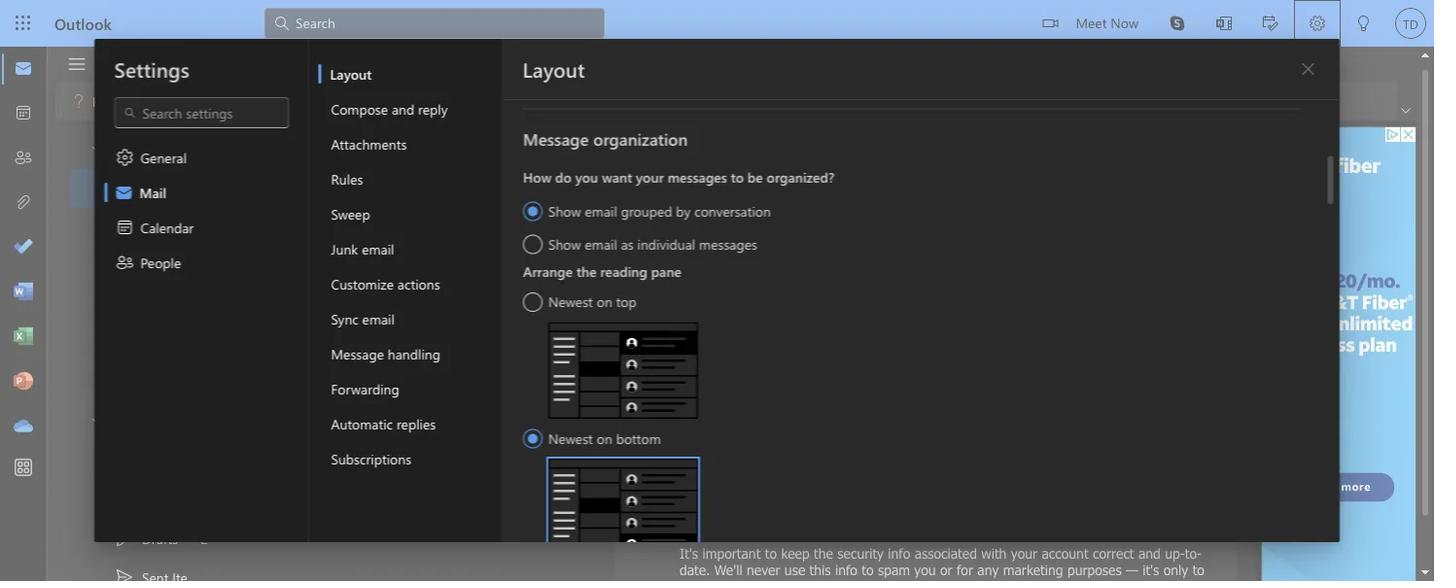 Task type: locate. For each thing, give the bounding box(es) containing it.
microsoft account team for microsoft account security info was added
[[331, 340, 473, 358]]

only right which
[[927, 486, 951, 503]]

favorites tree
[[70, 122, 227, 402]]

1 vertical spatial inbox
[[142, 180, 177, 198]]

thanks
[[680, 352, 810, 397]]

email inside sync email button
[[362, 310, 395, 328]]

mt down select a conversation icon
[[297, 350, 317, 368]]

to right the up-
[[1193, 562, 1205, 578]]

more apps image
[[14, 459, 33, 478]]

associated
[[915, 545, 977, 562]]

message for message handling
[[331, 345, 384, 363]]

select a conversation checkbox left customize
[[292, 265, 331, 297]]

0 vertical spatial mon 10/2
[[511, 282, 562, 297]]

mon left added
[[511, 361, 535, 376]]

2  from the top
[[115, 529, 134, 548]]

0 vertical spatial 
[[115, 257, 134, 276]]

 calendar
[[115, 218, 194, 237]]

team
[[383, 455, 414, 472]]

 tree
[[70, 441, 227, 581]]

was
[[519, 359, 542, 377], [709, 486, 732, 503]]

2 horizontal spatial outlook
[[331, 455, 379, 472]]

info up problem
[[888, 545, 910, 562]]

0 horizontal spatial code
[[680, 503, 708, 519]]

 button left 
[[80, 130, 113, 166]]

1 vertical spatial  tree item
[[70, 519, 227, 558]]

2 drafts from the top
[[142, 530, 178, 548]]

1 code from the left
[[680, 503, 708, 519]]

if left this
[[796, 578, 803, 581]]

0 horizontal spatial only
[[927, 486, 951, 503]]

outlook inside outlook banner
[[54, 13, 112, 34]]

1 horizontal spatial and
[[1138, 545, 1161, 562]]

2 vertical spatial outlook
[[331, 455, 379, 472]]

1 select a conversation checkbox from the top
[[292, 265, 331, 297]]

mon 10/2 down newest on top in the bottom left of the page
[[511, 361, 562, 376]]

was inside . this was a periodic security check which only happens if you haven't used a security code recently. you won't need to provide a code every time you sign in.
[[709, 486, 732, 503]]

show for show email grouped by conversation
[[548, 202, 581, 220]]

1  from the top
[[115, 257, 134, 276]]

it's
[[680, 545, 698, 562]]

1 vertical spatial on
[[596, 429, 612, 447]]

1 horizontal spatial code
[[940, 503, 968, 519]]

1 horizontal spatial mt
[[636, 261, 657, 279]]


[[115, 218, 134, 237]]

team left '<account-'
[[806, 251, 840, 272]]

verifying
[[879, 352, 1027, 397]]

tab list containing home
[[96, 47, 280, 77]]

document
[[0, 0, 1434, 581]]

info right this
[[835, 562, 857, 578]]

inbox up rules on the top
[[332, 139, 372, 160]]

meet
[[1076, 13, 1107, 31]]

show email as individual messages
[[548, 235, 757, 253]]

1 vertical spatial messages
[[699, 235, 757, 253]]

1 vertical spatial select a conversation checkbox
[[292, 344, 331, 375]]

and inside it's important to keep the security info associated with your account correct and up-to- date. we'll never use this info to spam you or for any marketing purposes — it's only to verify your identity if there's ever a problem with your account.
[[1138, 545, 1161, 562]]

or
[[940, 562, 952, 578]]

won't
[[793, 503, 826, 519]]

email inside junk email button
[[362, 240, 394, 258]]

 left 
[[89, 140, 105, 156]]

help group
[[59, 82, 271, 117]]

0 vertical spatial outlook
[[54, 13, 112, 34]]

ever
[[852, 578, 878, 581]]

1 drafts from the top
[[142, 257, 178, 275]]

email for show email as individual messages
[[584, 235, 617, 253]]

1 horizontal spatial with
[[981, 545, 1007, 562]]

2 vertical spatial on
[[912, 470, 927, 486]]

to left be
[[730, 168, 743, 186]]

Select a conversation checkbox
[[292, 459, 331, 490]]

microsoft up how do you want your messages to be organized?
[[626, 140, 694, 161]]

be
[[747, 168, 762, 186]]

the right which
[[932, 470, 951, 486]]

for right 'or'
[[957, 562, 973, 578]]

1 vertical spatial for
[[957, 562, 973, 578]]

in.
[[1094, 503, 1109, 519]]

1  drafts from the top
[[115, 257, 178, 276]]

 getting too much email?
[[635, 197, 810, 217]]

layout tab panel
[[503, 0, 1339, 581]]

10/2 down arrange
[[539, 282, 562, 297]]


[[142, 91, 161, 111]]

10/2
[[539, 282, 562, 297], [539, 361, 562, 376]]

1 vertical spatial microsoft account security info verification
[[331, 280, 585, 298]]

select a conversation checkbox left message handling on the left bottom of the page
[[292, 344, 331, 375]]

to left spam
[[862, 562, 874, 578]]

0 vertical spatial and
[[392, 100, 414, 118]]

security down thanks
[[680, 398, 817, 442]]

drafts left the 2
[[142, 530, 178, 548]]

1 horizontal spatial layout
[[523, 55, 585, 83]]

email left the as
[[584, 235, 617, 253]]

1 horizontal spatial outlook
[[165, 92, 214, 110]]

mt inside mt popup button
[[636, 261, 657, 279]]

a right ever
[[882, 578, 890, 581]]

Select a conversation checkbox
[[292, 265, 331, 297], [292, 344, 331, 375]]

 right onedrive 'icon'
[[89, 413, 105, 428]]

on left 'top'
[[596, 293, 612, 311]]

0 vertical spatial  button
[[80, 130, 113, 166]]

1 10/2 from the top
[[539, 282, 562, 297]]

team right actions at left
[[442, 261, 473, 279]]

your inside option group
[[635, 168, 663, 186]]

0 vertical spatial  tree item
[[70, 247, 227, 286]]

calendar
[[140, 218, 194, 236]]

2 mon from the top
[[511, 361, 535, 376]]

outlook for outlook
[[54, 13, 112, 34]]

and left reply
[[392, 100, 414, 118]]

0 horizontal spatial outlook
[[54, 13, 112, 34]]

0 horizontal spatial with
[[947, 578, 972, 581]]

.
[[1185, 470, 1189, 486]]

mt for mt popup button
[[636, 261, 657, 279]]

attachments button
[[318, 126, 502, 161]]

a
[[736, 486, 743, 503], [1129, 486, 1136, 503], [928, 503, 935, 519], [882, 578, 890, 581]]

account.
[[1007, 578, 1058, 581]]

info up the provide
[[886, 470, 908, 486]]

0 vertical spatial newest
[[548, 293, 592, 311]]

0 horizontal spatial if
[[796, 578, 803, 581]]

 left the 2
[[115, 529, 134, 548]]

 button inside favorites tree item
[[80, 130, 113, 166]]

marketing
[[1003, 562, 1063, 578]]

spam
[[878, 562, 910, 578]]

for
[[821, 352, 868, 397], [957, 562, 973, 578]]

1 horizontal spatial microsoft account team image
[[627, 251, 666, 290]]

info left added
[[492, 359, 516, 377]]

message inside layout tab panel
[[523, 127, 588, 150]]

document containing settings
[[0, 0, 1434, 581]]

with down associated
[[947, 578, 972, 581]]

people
[[140, 253, 181, 271]]

you right do
[[575, 168, 598, 186]]

0 vertical spatial 10/2
[[539, 282, 562, 297]]

items
[[172, 219, 205, 236]]

microsoft account thanks for verifying your security info
[[680, 331, 1116, 442]]

1  tree item from the top
[[70, 247, 227, 286]]

microsoft inside microsoft account thanks for verifying your security info
[[680, 331, 747, 350]]

verification inside message list list box
[[519, 280, 585, 298]]

word image
[[14, 283, 33, 302]]

email?
[[772, 198, 810, 216]]

microsoft account team for microsoft account security info verification
[[331, 261, 473, 279]]

0 vertical spatial on
[[596, 293, 612, 311]]


[[1043, 16, 1058, 31]]

0 vertical spatial verification
[[849, 140, 928, 161]]

1 vertical spatial show
[[548, 235, 581, 253]]

1 vertical spatial microsoft account team image
[[292, 344, 323, 375]]

0 vertical spatial microsoft account security info verification
[[626, 140, 928, 161]]

drafts inside favorites tree
[[142, 257, 178, 275]]

sweep button
[[318, 196, 502, 231]]

1 vertical spatial 
[[115, 529, 134, 548]]

2 select a conversation checkbox from the top
[[292, 344, 331, 375]]

microsoft account team image inside email message element
[[627, 251, 666, 290]]

1 vertical spatial 
[[89, 413, 105, 428]]

0 vertical spatial mt
[[636, 261, 657, 279]]

too
[[711, 198, 731, 216]]

1 vertical spatial if
[[796, 578, 803, 581]]

1 horizontal spatial for
[[957, 562, 973, 578]]

code left the every
[[940, 503, 968, 519]]

newest for newest on bottom
[[548, 429, 592, 447]]

1 horizontal spatial only
[[1163, 562, 1188, 578]]

message up do
[[523, 127, 588, 150]]

meet now
[[1076, 13, 1138, 31]]

security up organized?
[[758, 140, 813, 161]]

 button
[[375, 135, 406, 166]]

for inside it's important to keep the security info associated with your account correct and up-to- date. we'll never use this info to spam you or for any marketing purposes — it's only to verify your identity if there's ever a problem with your account.
[[957, 562, 973, 578]]

mon for was
[[511, 361, 535, 376]]

Search settings search field
[[137, 103, 269, 122]]

mt down show email as individual messages
[[636, 261, 657, 279]]

only right it's
[[1163, 562, 1188, 578]]

was left added
[[519, 359, 542, 377]]

drafts inside  tree
[[142, 530, 178, 548]]

settings tab list
[[95, 39, 309, 542]]

check
[[849, 486, 883, 503]]

newest up 9/28
[[548, 429, 592, 447]]

layout up compose
[[330, 65, 372, 83]]

noreply@accountprotection.microsoft.com>
[[678, 272, 981, 293]]

microsoft account security info verification up be
[[626, 140, 928, 161]]

to do image
[[14, 238, 33, 258]]

0 horizontal spatial was
[[519, 359, 542, 377]]

the
[[576, 262, 596, 280], [812, 470, 831, 486], [932, 470, 951, 486], [814, 545, 833, 562]]

mail image
[[14, 59, 33, 79]]

1 horizontal spatial message
[[523, 127, 588, 150]]

files image
[[14, 193, 33, 213]]


[[1300, 61, 1316, 77]]

and right —
[[1138, 545, 1161, 562]]

1 show from the top
[[548, 202, 581, 220]]

the up newest on top in the bottom left of the page
[[576, 262, 596, 280]]

2  drafts from the top
[[115, 529, 178, 548]]

inbox inside inbox 
[[332, 139, 372, 160]]

0 horizontal spatial message
[[331, 345, 384, 363]]

1 vertical spatial was
[[709, 486, 732, 503]]

1 vertical spatial drafts
[[142, 530, 178, 548]]

team for was
[[442, 340, 473, 358]]

email right sync
[[362, 310, 395, 328]]

verification
[[849, 140, 928, 161], [519, 280, 585, 298]]

0 vertical spatial drafts
[[142, 257, 178, 275]]

1 horizontal spatial was
[[709, 486, 732, 503]]

0 horizontal spatial inbox
[[142, 180, 177, 198]]

0 horizontal spatial microsoft account security info verification
[[331, 280, 585, 298]]

if
[[1011, 486, 1018, 503], [796, 578, 803, 581]]

outlook.com
[[465, 474, 544, 492]]

you inside it's important to keep the security info associated with your account correct and up-to- date. we'll never use this info to spam you or for any marketing purposes — it's only to verify your identity if there's ever a problem with your account.
[[914, 562, 936, 578]]

customize actions button
[[318, 266, 502, 301]]

10/2 down newest on top in the bottom left of the page
[[539, 361, 562, 376]]

thu
[[516, 475, 535, 491]]

software
[[653, 202, 707, 220]]

contractsafe. 5-star rated. - contract management software
[[331, 202, 707, 220]]

with down the every
[[981, 545, 1007, 562]]

microsoft account security info verification up sync email button
[[331, 280, 585, 298]]

1 vertical spatial mon 10/2
[[511, 361, 562, 376]]

dialog
[[0, 0, 1434, 581]]

your inside microsoft account thanks for verifying your security info
[[1038, 352, 1116, 397]]

0 vertical spatial mon
[[511, 282, 535, 297]]

sign
[[1066, 503, 1090, 519]]

0 horizontal spatial microsoft account team image
[[292, 344, 323, 375]]

tab list
[[96, 47, 280, 77]]

show
[[548, 202, 581, 220], [548, 235, 581, 253]]

to left keep on the bottom of page
[[765, 545, 777, 562]]

outlook inside message list list box
[[331, 455, 379, 472]]

the inside option group
[[576, 262, 596, 280]]

reply
[[418, 100, 448, 118]]

mon down arrange
[[511, 282, 535, 297]]

microsoft up the every
[[955, 470, 1010, 486]]

drafts right 
[[142, 257, 178, 275]]

select a conversation checkbox containing mt
[[292, 344, 331, 375]]

mt inside select a conversation checkbox
[[297, 350, 317, 368]]

1 vertical spatial verification
[[519, 280, 585, 298]]

sweep
[[331, 205, 370, 223]]

security up ever
[[837, 545, 884, 562]]

newest down arrange
[[548, 293, 592, 311]]

recently.
[[712, 503, 763, 519]]

show up arrange
[[548, 235, 581, 253]]

0 horizontal spatial for
[[821, 352, 868, 397]]

message down sync email
[[331, 345, 384, 363]]

rated.
[[458, 202, 497, 220]]

rules
[[331, 170, 363, 188]]

email down want
[[584, 202, 617, 220]]

outlook right 
[[165, 92, 214, 110]]

info up 'recently, you verified the security info on the microsoft account'
[[828, 398, 892, 442]]

on up the provide
[[912, 470, 927, 486]]

email for show email grouped by conversation
[[584, 202, 617, 220]]

0 vertical spatial microsoft account team image
[[627, 251, 666, 290]]

account inside it's important to keep the security info associated with your account correct and up-to- date. we'll never use this info to spam you or for any marketing purposes — it's only to verify your identity if there's ever a problem with your account.
[[1042, 545, 1088, 562]]

junk email button
[[318, 231, 502, 266]]

0 vertical spatial 
[[89, 140, 105, 156]]

 drafts left the 2
[[115, 529, 178, 548]]

microsoft down junk email
[[331, 261, 388, 279]]

only inside . this was a periodic security check which only happens if you haven't used a security code recently. you won't need to provide a code every time you sign in.
[[927, 486, 951, 503]]

0 horizontal spatial and
[[392, 100, 414, 118]]

to down "team"
[[390, 474, 403, 492]]

0 horizontal spatial mt
[[297, 350, 317, 368]]

0 vertical spatial  drafts
[[115, 257, 178, 276]]

haven't
[[1048, 486, 1092, 503]]

if right the every
[[1011, 486, 1018, 503]]


[[114, 183, 134, 202]]

1 horizontal spatial inbox
[[332, 139, 372, 160]]

1 vertical spatial  drafts
[[115, 529, 178, 548]]

outlook team
[[331, 455, 414, 472]]

 tree item
[[70, 247, 227, 286], [70, 519, 227, 558]]

layout inside tab panel
[[523, 55, 585, 83]]

 left the people at the left top of page
[[115, 257, 134, 276]]

on
[[596, 293, 612, 311], [596, 429, 612, 447], [912, 470, 927, 486]]

you
[[767, 503, 789, 519]]

inbox down general
[[142, 180, 177, 198]]

verification down arrange
[[519, 280, 585, 298]]

the up "there's"
[[814, 545, 833, 562]]

1  button from the top
[[80, 130, 113, 166]]

team for verification
[[442, 261, 473, 279]]

outlook up welcome
[[331, 455, 379, 472]]

1 vertical spatial only
[[1163, 562, 1188, 578]]

1  from the top
[[89, 140, 105, 156]]

outlook
[[54, 13, 112, 34], [165, 92, 214, 110], [331, 455, 379, 472]]

individual
[[637, 235, 695, 253]]

contract
[[510, 202, 563, 220]]

mon 10/2 down arrange
[[511, 282, 562, 297]]

account inside microsoft account thanks for verifying your security info
[[751, 331, 809, 350]]

was right this
[[709, 486, 732, 503]]

1 horizontal spatial microsoft account security info verification
[[626, 140, 928, 161]]

verified
[[764, 470, 808, 486]]

1 horizontal spatial if
[[1011, 486, 1018, 503]]

0 vertical spatial show
[[548, 202, 581, 220]]

inbox 
[[332, 139, 401, 160]]

code down recently,
[[680, 503, 708, 519]]

show down do
[[548, 202, 581, 220]]

microsoft up thanks
[[680, 331, 747, 350]]

contractsafe image
[[291, 186, 322, 217]]

select a conversation checkbox for microsoft account security info verification
[[292, 265, 331, 297]]

2 newest from the top
[[548, 429, 592, 447]]

0 vertical spatial select a conversation checkbox
[[292, 265, 331, 297]]

tree item
[[70, 558, 227, 581]]

0 vertical spatial inbox
[[332, 139, 372, 160]]

1 vertical spatial mon
[[511, 361, 535, 376]]

to right the need
[[864, 503, 876, 519]]

0 vertical spatial was
[[519, 359, 542, 377]]

0 vertical spatial messages
[[667, 168, 727, 186]]

select a conversation checkbox for microsoft account security info was added
[[292, 344, 331, 375]]

info
[[817, 140, 845, 161], [492, 280, 516, 298], [492, 359, 516, 377], [828, 398, 892, 442], [886, 470, 908, 486], [888, 545, 910, 562], [835, 562, 857, 578]]

layout heading
[[523, 55, 585, 83]]

on for bottom
[[596, 429, 612, 447]]

0 vertical spatial message
[[523, 127, 588, 150]]

with
[[981, 545, 1007, 562], [947, 578, 972, 581]]

verify
[[680, 578, 712, 581]]

view button
[[163, 47, 221, 77]]

1 vertical spatial mt
[[297, 350, 317, 368]]

0 vertical spatial if
[[1011, 486, 1018, 503]]

for down the noreply@accountprotection.microsoft.com>
[[821, 352, 868, 397]]

correct
[[1093, 545, 1134, 562]]

team up microsoft account security info was added
[[442, 340, 473, 358]]

account
[[698, 140, 754, 161], [747, 251, 801, 272], [391, 261, 439, 279], [391, 280, 439, 298], [751, 331, 809, 350], [391, 340, 439, 358], [391, 359, 439, 377], [1014, 470, 1061, 486], [547, 474, 595, 492], [1042, 545, 1088, 562]]

email right junk at left top
[[362, 240, 394, 258]]

security right actions at left
[[442, 280, 489, 298]]

mon 10/2 for verification
[[511, 282, 562, 297]]

organization
[[593, 127, 687, 150]]

rules button
[[318, 161, 502, 196]]

1 vertical spatial and
[[1138, 545, 1161, 562]]

email for sync email
[[362, 310, 395, 328]]

getting
[[662, 198, 707, 216]]

 button right onedrive 'icon'
[[80, 402, 113, 438]]

0 vertical spatial only
[[927, 486, 951, 503]]

1 vertical spatial  button
[[80, 402, 113, 438]]

2 show from the top
[[548, 235, 581, 253]]

1 vertical spatial 10/2
[[539, 361, 562, 376]]

0 vertical spatial for
[[821, 352, 868, 397]]

1 vertical spatial message
[[331, 345, 384, 363]]

outlook up 
[[54, 13, 112, 34]]

0 horizontal spatial layout
[[330, 65, 372, 83]]

message inside button
[[331, 345, 384, 363]]

if inside it's important to keep the security info associated with your account correct and up-to- date. we'll never use this info to spam you or for any marketing purposes — it's only to verify your identity if there's ever a problem with your account.
[[796, 578, 803, 581]]

1 newest from the top
[[548, 293, 592, 311]]

handling
[[388, 345, 440, 363]]

0 horizontal spatial verification
[[519, 280, 585, 298]]

reading
[[600, 262, 647, 280]]

microsoft account team image
[[627, 251, 666, 290], [292, 344, 323, 375]]

outlook link
[[54, 0, 112, 47]]

1 vertical spatial newest
[[548, 429, 592, 447]]

on left bottom
[[596, 429, 612, 447]]

1 vertical spatial outlook
[[165, 92, 214, 110]]

code
[[680, 503, 708, 519], [940, 503, 968, 519]]

2 10/2 from the top
[[539, 361, 562, 376]]

1 mon from the top
[[511, 282, 535, 297]]

you up recently.
[[738, 470, 759, 486]]

0 vertical spatial with
[[981, 545, 1007, 562]]

1 mon 10/2 from the top
[[511, 282, 562, 297]]

 drafts down  tree item
[[115, 257, 178, 276]]

it's important to keep the security info associated with your account correct and up-to- date. we'll never use this info to spam you or for any marketing purposes — it's only to verify your identity if there's ever a problem with your account.
[[680, 545, 1205, 581]]

only
[[927, 486, 951, 503], [1163, 562, 1188, 578]]

team inside email message element
[[806, 251, 840, 272]]

used
[[1096, 486, 1124, 503]]

2 mon 10/2 from the top
[[511, 361, 562, 376]]



Task type: describe. For each thing, give the bounding box(es) containing it.
email for junk email
[[362, 240, 394, 258]]

actions
[[397, 275, 440, 293]]

to inside option group
[[730, 168, 743, 186]]

by
[[676, 202, 690, 220]]

-
[[501, 202, 506, 220]]

do
[[555, 168, 571, 186]]

calendar image
[[14, 104, 33, 123]]

you left sign
[[1040, 503, 1061, 519]]

2  button from the top
[[80, 402, 113, 438]]

outlook inside  outlook mobile
[[165, 92, 214, 110]]

it's
[[1143, 562, 1159, 578]]

 inside  tree
[[115, 529, 134, 548]]

info up organized?
[[817, 140, 845, 161]]

onedrive image
[[14, 417, 33, 437]]

forwarding button
[[318, 371, 502, 406]]

subscriptions
[[331, 450, 411, 468]]

customize actions
[[331, 275, 440, 293]]

outlook team image
[[292, 459, 323, 490]]

only inside it's important to keep the security info associated with your account correct and up-to- date. we'll never use this info to spam you or for any marketing purposes — it's only to verify your identity if there's ever a problem with your account.
[[1163, 562, 1188, 578]]

message handling
[[331, 345, 440, 363]]

security up the need
[[835, 470, 882, 486]]

on inside email message element
[[912, 470, 927, 486]]

settings
[[114, 55, 189, 83]]

mon 10/2 for was
[[511, 361, 562, 376]]

a inside it's important to keep the security info associated with your account correct and up-to- date. we'll never use this info to spam you or for any marketing purposes — it's only to verify your identity if there's ever a problem with your account.
[[882, 578, 890, 581]]

to-
[[1185, 545, 1202, 562]]

compose
[[331, 100, 388, 118]]

—
[[1126, 562, 1138, 578]]

powerpoint image
[[14, 372, 33, 392]]

tree item inside thanks for verifying your security info application
[[70, 558, 227, 581]]

10/2 for verification
[[539, 282, 562, 297]]

 inbox
[[115, 179, 177, 198]]

 tree item
[[70, 208, 227, 247]]

microsoft account team image for mt popup button
[[627, 251, 666, 290]]

arrange the reading pane
[[523, 262, 681, 280]]

microsoft up forwarding
[[331, 359, 388, 377]]

outlook for outlook team
[[331, 455, 379, 472]]

mail
[[140, 183, 166, 201]]

security inside it's important to keep the security info associated with your account correct and up-to- date. we'll never use this info to spam you or for any marketing purposes — it's only to verify your identity if there's ever a problem with your account.
[[837, 545, 884, 562]]

 button
[[57, 48, 96, 81]]

this
[[680, 486, 704, 503]]

purposes
[[1067, 562, 1122, 578]]

mon for verification
[[511, 282, 535, 297]]

to inside message list list box
[[390, 474, 403, 492]]

show for show email as individual messages
[[548, 235, 581, 253]]

was inside message list list box
[[519, 359, 542, 377]]

message for message organization
[[523, 127, 588, 150]]

provide
[[880, 503, 924, 519]]

the up won't
[[812, 470, 831, 486]]

you left haven't
[[1022, 486, 1044, 503]]

there's
[[808, 578, 848, 581]]

a right the provide
[[928, 503, 935, 519]]

favorites tree item
[[70, 130, 227, 169]]

5-
[[417, 202, 430, 220]]

2
[[201, 530, 208, 548]]

 inside favorites tree
[[115, 257, 134, 276]]

 outlook mobile
[[142, 91, 259, 111]]

contractsafe
[[331, 182, 410, 200]]

management
[[566, 202, 649, 220]]

 inside favorites tree item
[[89, 140, 105, 156]]

arrange the reading pane option group
[[523, 257, 1302, 581]]

compose and reply
[[331, 100, 448, 118]]

microsoft account security info verification inside message list list box
[[331, 280, 585, 298]]

<account-security- noreply@accountprotection.microsoft.com>
[[678, 251, 981, 293]]

the inside it's important to keep the security info associated with your account correct and up-to- date. we'll never use this info to spam you or for any marketing purposes — it's only to verify your identity if there's ever a problem with your account.
[[814, 545, 833, 562]]

and inside compose and reply button
[[392, 100, 414, 118]]

thanks for verifying your security info application
[[0, 0, 1434, 581]]

ot
[[299, 465, 316, 483]]

how do you want your messages to be organized? option group
[[523, 163, 1302, 257]]

microsoft down sync email
[[331, 340, 388, 358]]

dialog containing settings
[[0, 0, 1434, 581]]

inbox inside  inbox
[[142, 180, 177, 198]]

arrange
[[523, 262, 572, 280]]

info down - in the left top of the page
[[492, 280, 516, 298]]


[[67, 54, 87, 74]]

star
[[430, 202, 454, 220]]

every
[[972, 503, 1005, 519]]

favorites
[[117, 138, 179, 159]]

sync email
[[331, 310, 395, 328]]

inbox heading
[[307, 129, 406, 172]]

10/2 for was
[[539, 361, 562, 376]]


[[381, 141, 401, 160]]

security inside microsoft account thanks for verifying your security info
[[680, 398, 817, 442]]

9/28
[[539, 475, 562, 491]]

how do you want your messages to be organized?
[[523, 168, 834, 186]]

automatic replies
[[331, 415, 436, 433]]

2  tree item from the top
[[70, 519, 227, 558]]

your inside message list list box
[[406, 474, 433, 492]]

conversation
[[694, 202, 770, 220]]

1 horizontal spatial verification
[[849, 140, 928, 161]]

junk email
[[331, 240, 394, 258]]

email message element
[[614, 179, 1238, 581]]

sent
[[142, 219, 169, 236]]

replies
[[397, 415, 436, 433]]

added
[[546, 359, 584, 377]]

2 code from the left
[[940, 503, 968, 519]]

time
[[1009, 503, 1035, 519]]

much
[[735, 198, 768, 216]]

layout inside button
[[330, 65, 372, 83]]

 button
[[562, 137, 593, 164]]

message organization element
[[523, 163, 1302, 581]]

a left periodic
[[736, 486, 743, 503]]

automatic replies button
[[318, 406, 502, 441]]

 sent items
[[115, 218, 205, 237]]

we'll
[[714, 562, 742, 578]]

date.
[[680, 562, 710, 578]]

microsoft down conversation
[[678, 251, 743, 272]]


[[123, 106, 137, 120]]

security right used
[[1140, 486, 1186, 503]]

newest for newest on top
[[548, 293, 592, 311]]

junk
[[331, 240, 358, 258]]

problem
[[894, 578, 943, 581]]

microsoft up sync email
[[331, 280, 388, 298]]

people image
[[14, 149, 33, 168]]

this
[[809, 562, 831, 578]]

 drafts inside favorites tree
[[115, 257, 178, 276]]

sync email button
[[318, 301, 502, 336]]

newest on top
[[548, 293, 636, 311]]

to inside . this was a periodic security check which only happens if you haven't used a security code recently. you won't need to provide a code every time you sign in.
[[864, 503, 876, 519]]

settings heading
[[114, 55, 189, 83]]


[[115, 253, 135, 272]]

for inside microsoft account thanks for verifying your security info
[[821, 352, 868, 397]]

you inside option group
[[575, 168, 598, 186]]

ad
[[520, 185, 532, 198]]

grouped
[[620, 202, 672, 220]]

mt for select a conversation checkbox containing mt
[[297, 350, 317, 368]]

2  from the top
[[89, 413, 105, 428]]


[[635, 197, 654, 217]]

bottom
[[616, 429, 660, 447]]

if inside . this was a periodic security check which only happens if you haven't used a security code recently. you won't need to provide a code every time you sign in.
[[1011, 486, 1018, 503]]

info inside microsoft account thanks for verifying your security info
[[828, 398, 892, 442]]

security right handling
[[442, 359, 489, 377]]

microsoft account team inside email message element
[[678, 251, 840, 272]]

message list section
[[264, 124, 707, 581]]

c
[[303, 192, 311, 210]]

attachments
[[331, 135, 407, 153]]

left-rail-appbar navigation
[[4, 47, 43, 449]]

1 vertical spatial with
[[947, 578, 972, 581]]

microsoft account team image for select a conversation checkbox containing mt
[[292, 344, 323, 375]]

layout button
[[318, 56, 502, 91]]

 tree item
[[70, 169, 227, 208]]


[[115, 148, 135, 167]]

 drafts inside  tree
[[115, 529, 178, 548]]

outlook banner
[[0, 0, 1434, 47]]

subscriptions button
[[318, 441, 502, 476]]

as
[[620, 235, 633, 253]]

microsoft account security info was added
[[331, 359, 584, 377]]

message list list box
[[264, 173, 707, 581]]

recently,
[[680, 470, 733, 486]]

general
[[140, 148, 187, 166]]

excel image
[[14, 328, 33, 347]]

new
[[437, 474, 462, 492]]

periodic
[[747, 486, 794, 503]]

on for top
[[596, 293, 612, 311]]

want
[[601, 168, 632, 186]]

tab list inside thanks for verifying your security info application
[[96, 47, 280, 77]]

any
[[977, 562, 999, 578]]

select a conversation image
[[297, 271, 317, 291]]

a right used
[[1129, 486, 1136, 503]]

security left check
[[799, 486, 845, 503]]


[[540, 143, 557, 161]]



Task type: vqa. For each thing, say whether or not it's contained in the screenshot.
Groups
no



